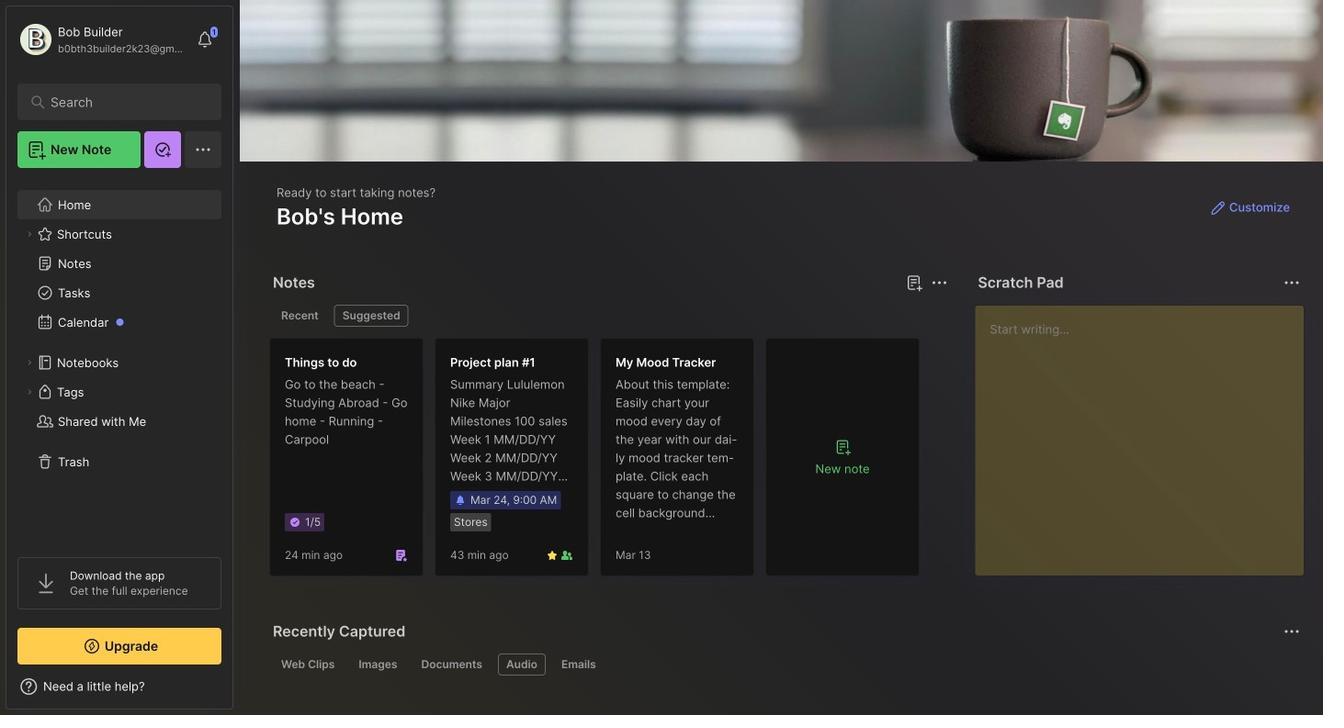 Task type: vqa. For each thing, say whether or not it's contained in the screenshot.
2nd More actions field from right
yes



Task type: describe. For each thing, give the bounding box(es) containing it.
expand tags image
[[24, 387, 35, 398]]

more actions image
[[1281, 272, 1303, 294]]

2 tab list from the top
[[273, 654, 1298, 676]]

expand notebooks image
[[24, 357, 35, 369]]

WHAT'S NEW field
[[6, 673, 233, 702]]

click to collapse image
[[232, 682, 246, 704]]

none search field inside main element
[[51, 91, 197, 113]]

Start writing… text field
[[990, 306, 1303, 562]]

1 more actions field from the left
[[927, 270, 952, 296]]

more actions image
[[929, 272, 951, 294]]



Task type: locate. For each thing, give the bounding box(es) containing it.
2 more actions field from the left
[[1279, 270, 1305, 296]]

Search text field
[[51, 94, 197, 111]]

1 tab list from the top
[[273, 305, 945, 327]]

1 vertical spatial tab list
[[273, 654, 1298, 676]]

main element
[[0, 0, 239, 716]]

row group
[[269, 338, 931, 588]]

0 vertical spatial tab list
[[273, 305, 945, 327]]

1 horizontal spatial more actions field
[[1279, 270, 1305, 296]]

0 horizontal spatial more actions field
[[927, 270, 952, 296]]

tree
[[6, 179, 233, 541]]

More actions field
[[927, 270, 952, 296], [1279, 270, 1305, 296]]

None search field
[[51, 91, 197, 113]]

tab
[[273, 305, 327, 327], [334, 305, 409, 327], [273, 654, 343, 676], [350, 654, 406, 676], [413, 654, 491, 676], [498, 654, 546, 676], [553, 654, 604, 676]]

tab list
[[273, 305, 945, 327], [273, 654, 1298, 676]]

tree inside main element
[[6, 179, 233, 541]]

Account field
[[17, 21, 187, 58]]



